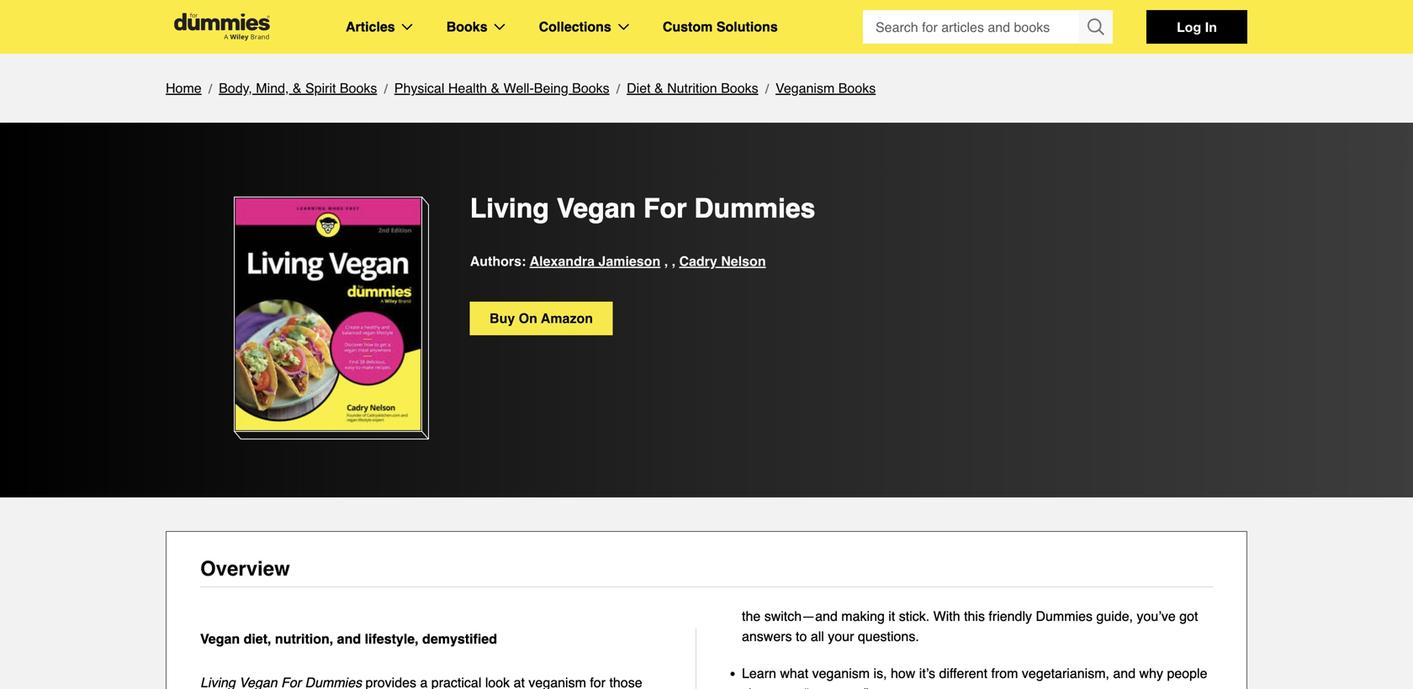 Task type: vqa. For each thing, say whether or not it's contained in the screenshot.
bottom USE
no



Task type: describe. For each thing, give the bounding box(es) containing it.
to for answers
[[796, 629, 807, 645]]

living vegan for dummies book cover image
[[234, 197, 423, 432]]

learn what veganism is, how it's different from vegetarianism, and why people choose to "go vegan"
[[742, 666, 1208, 690]]

this
[[964, 609, 985, 625]]

home
[[166, 80, 202, 96]]

to for choose
[[789, 686, 800, 690]]

vegan diet, nutrition, and lifestyle, demystified
[[200, 632, 497, 647]]

alexandra
[[529, 254, 594, 269]]

living vegan for dummies
[[470, 193, 815, 224]]

learn
[[742, 666, 776, 682]]

& for well-
[[491, 80, 500, 96]]

got
[[1180, 609, 1198, 625]]

dummies inside "the switch—and making it stick. with this friendly dummies guide, you've got answers to all your questions."
[[1036, 609, 1093, 625]]

the
[[742, 609, 761, 625]]

overview
[[200, 558, 290, 581]]

custom
[[663, 19, 713, 34]]

why
[[1140, 666, 1163, 682]]

lifestyle,
[[365, 632, 419, 647]]

jamieson
[[598, 254, 660, 269]]

books right veganism
[[839, 80, 876, 96]]

buy
[[489, 311, 515, 326]]

solutions
[[717, 19, 778, 34]]

answers
[[742, 629, 792, 645]]

3 & from the left
[[654, 80, 663, 96]]

being
[[534, 80, 568, 96]]

log in
[[1177, 19, 1217, 35]]

questions.
[[858, 629, 919, 645]]

1 horizontal spatial vegan
[[556, 193, 636, 224]]

is,
[[874, 666, 887, 682]]

books right being
[[572, 80, 610, 96]]

vegetarianism,
[[1022, 666, 1110, 682]]

choose
[[742, 686, 785, 690]]

books left open book categories icon
[[446, 19, 488, 34]]

on
[[519, 311, 537, 326]]

custom solutions link
[[663, 16, 778, 38]]

1 , from the left
[[664, 254, 668, 269]]

living
[[470, 193, 549, 224]]

people
[[1167, 666, 1208, 682]]

cadry nelson link
[[679, 251, 766, 273]]

0 horizontal spatial vegan
[[200, 632, 240, 647]]

what
[[780, 666, 809, 682]]

your
[[828, 629, 854, 645]]

veganism
[[776, 80, 835, 96]]

open book categories image
[[494, 24, 505, 30]]

0 horizontal spatial dummies
[[694, 193, 815, 224]]

authors: alexandra jamieson , , cadry nelson
[[470, 254, 766, 269]]

buy on amazon
[[489, 311, 593, 326]]

diet & nutrition books link
[[627, 77, 758, 99]]

veganism books link
[[776, 77, 876, 99]]

logo image
[[166, 13, 278, 41]]

guide,
[[1097, 609, 1133, 625]]

vegan"
[[827, 686, 868, 690]]



Task type: locate. For each thing, give the bounding box(es) containing it.
cadry
[[679, 254, 717, 269]]

&
[[293, 80, 302, 96], [491, 80, 500, 96], [654, 80, 663, 96]]

1 horizontal spatial &
[[491, 80, 500, 96]]

0 horizontal spatial &
[[293, 80, 302, 96]]

0 vertical spatial dummies
[[694, 193, 815, 224]]

1 vertical spatial dummies
[[1036, 609, 1093, 625]]

& for spirit
[[293, 80, 302, 96]]

physical health & well-being books
[[394, 80, 610, 96]]

log in link
[[1147, 10, 1248, 44]]

0 horizontal spatial and
[[337, 632, 361, 647]]

1 vertical spatial and
[[1113, 666, 1136, 682]]

nutrition
[[667, 80, 717, 96]]

switch—and
[[764, 609, 838, 625]]

books inside "link"
[[340, 80, 377, 96]]

,
[[664, 254, 668, 269], [672, 254, 675, 269]]

well-
[[504, 80, 534, 96]]

vegan left diet,
[[200, 632, 240, 647]]

the switch—and making it stick. with this friendly dummies guide, you've got answers to all your questions.
[[742, 609, 1198, 645]]

for
[[643, 193, 686, 224]]

vegan
[[556, 193, 636, 224], [200, 632, 240, 647]]

physical health & well-being books link
[[394, 77, 610, 99]]

to inside "the switch—and making it stick. with this friendly dummies guide, you've got answers to all your questions."
[[796, 629, 807, 645]]

1 vertical spatial vegan
[[200, 632, 240, 647]]

health
[[448, 80, 487, 96]]

in
[[1205, 19, 1217, 35]]

& left well-
[[491, 80, 500, 96]]

cookie consent banner dialog
[[0, 629, 1413, 690]]

0 horizontal spatial ,
[[664, 254, 668, 269]]

to
[[796, 629, 807, 645], [789, 686, 800, 690]]

log
[[1177, 19, 1201, 35]]

how
[[891, 666, 916, 682]]

to down what at the right bottom of the page
[[789, 686, 800, 690]]

diet & nutrition books
[[627, 80, 758, 96]]

1 & from the left
[[293, 80, 302, 96]]

& right diet
[[654, 80, 663, 96]]

from
[[991, 666, 1018, 682]]

it
[[889, 609, 895, 625]]

diet
[[627, 80, 651, 96]]

buy on amazon link
[[470, 302, 613, 336]]

0 vertical spatial to
[[796, 629, 807, 645]]

nutrition,
[[275, 632, 333, 647]]

Search for articles and books text field
[[863, 10, 1081, 44]]

physical
[[394, 80, 445, 96]]

body,
[[219, 80, 252, 96]]

stick.
[[899, 609, 930, 625]]

all
[[811, 629, 824, 645]]

to left the all
[[796, 629, 807, 645]]

group
[[863, 10, 1113, 44]]

authors:
[[470, 254, 526, 269]]

vegan up the alexandra jamieson link
[[556, 193, 636, 224]]

veganism
[[812, 666, 870, 682]]

2 , from the left
[[672, 254, 675, 269]]

books
[[446, 19, 488, 34], [340, 80, 377, 96], [572, 80, 610, 96], [721, 80, 758, 96], [839, 80, 876, 96]]

open article categories image
[[402, 24, 413, 30]]

demystified
[[422, 632, 497, 647]]

1 horizontal spatial ,
[[672, 254, 675, 269]]

custom solutions
[[663, 19, 778, 34]]

veganism books
[[776, 80, 876, 96]]

& inside "link"
[[293, 80, 302, 96]]

nelson
[[721, 254, 766, 269]]

dummies up nelson
[[694, 193, 815, 224]]

with
[[933, 609, 960, 625]]

1 horizontal spatial and
[[1113, 666, 1136, 682]]

"go
[[804, 686, 824, 690]]

it's
[[919, 666, 936, 682]]

to inside the learn what veganism is, how it's different from vegetarianism, and why people choose to "go vegan"
[[789, 686, 800, 690]]

mind,
[[256, 80, 289, 96]]

1 vertical spatial to
[[789, 686, 800, 690]]

home link
[[166, 77, 202, 99]]

books right nutrition
[[721, 80, 758, 96]]

making
[[841, 609, 885, 625]]

2 & from the left
[[491, 80, 500, 96]]

0 vertical spatial and
[[337, 632, 361, 647]]

spirit
[[305, 80, 336, 96]]

friendly
[[989, 609, 1032, 625]]

& left spirit
[[293, 80, 302, 96]]

and left why
[[1113, 666, 1136, 682]]

0 vertical spatial vegan
[[556, 193, 636, 224]]

you've
[[1137, 609, 1176, 625]]

books right spirit
[[340, 80, 377, 96]]

articles
[[346, 19, 395, 34]]

body, mind, & spirit books link
[[219, 77, 377, 99]]

and
[[337, 632, 361, 647], [1113, 666, 1136, 682]]

dummies left guide,
[[1036, 609, 1093, 625]]

and inside the learn what veganism is, how it's different from vegetarianism, and why people choose to "go vegan"
[[1113, 666, 1136, 682]]

different
[[939, 666, 988, 682]]

diet,
[[244, 632, 271, 647]]

2 horizontal spatial &
[[654, 80, 663, 96]]

1 horizontal spatial dummies
[[1036, 609, 1093, 625]]

body, mind, & spirit books
[[219, 80, 377, 96]]

and left lifestyle,
[[337, 632, 361, 647]]

open collections list image
[[618, 24, 629, 30]]

dummies
[[694, 193, 815, 224], [1036, 609, 1093, 625]]

alexandra jamieson link
[[529, 251, 660, 273]]

amazon
[[541, 311, 593, 326]]

collections
[[539, 19, 611, 34]]



